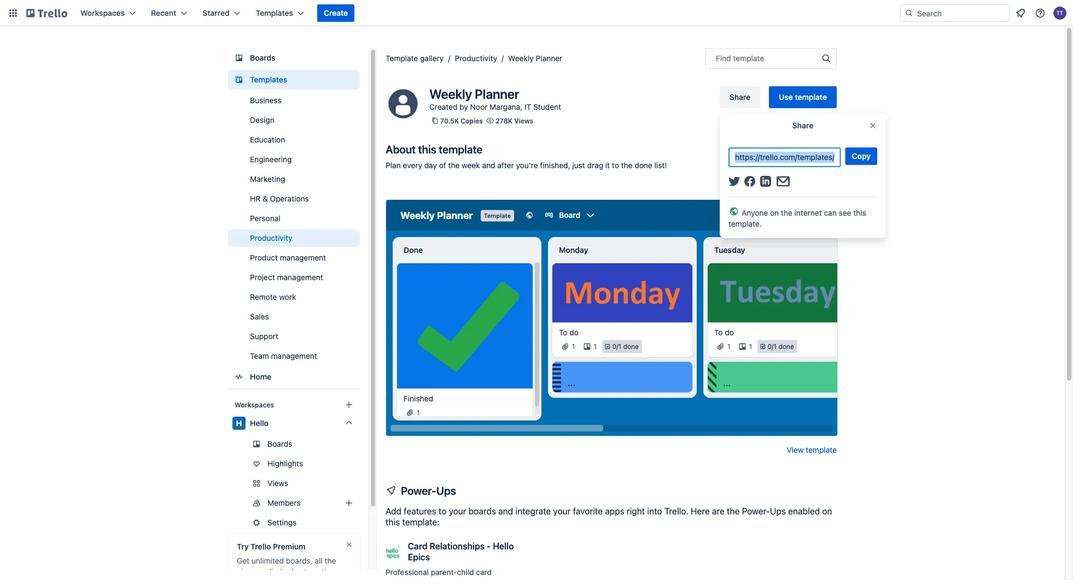Task type: locate. For each thing, give the bounding box(es) containing it.
0 horizontal spatial share
[[730, 93, 751, 102]]

use template button
[[769, 86, 837, 108]]

home image
[[233, 371, 246, 384]]

1 vertical spatial planner
[[475, 86, 519, 102]]

1 vertical spatial templates
[[250, 75, 287, 84]]

2 horizontal spatial and
[[499, 507, 513, 517]]

and inside add features to your boards and integrate your favorite apps right into trello. here are the power-ups enabled on this template:
[[499, 507, 513, 517]]

1 vertical spatial on
[[822, 507, 832, 517]]

1 boards link from the top
[[228, 48, 360, 68]]

forward image inside views link
[[358, 478, 371, 491]]

anyone on the internet can see this template.
[[729, 209, 866, 229]]

3 forward image from the top
[[358, 517, 371, 530]]

0 vertical spatial to
[[612, 161, 619, 170]]

0 horizontal spatial workspaces
[[80, 8, 125, 18]]

finished,
[[540, 161, 570, 170]]

workspaces inside workspaces dropdown button
[[80, 8, 125, 18]]

templates
[[256, 8, 293, 18], [250, 75, 287, 84]]

starred
[[203, 8, 230, 18]]

this right see
[[854, 209, 866, 218]]

share button
[[720, 86, 761, 108]]

business link
[[228, 92, 360, 109]]

template right 'view'
[[806, 446, 837, 455]]

ups
[[436, 485, 456, 498], [770, 507, 786, 517]]

1 vertical spatial boards link
[[228, 436, 360, 454]]

1 vertical spatial views
[[268, 480, 288, 489]]

boards link up templates link at the left top of page
[[228, 48, 360, 68]]

0 vertical spatial planner
[[536, 54, 563, 63]]

1 vertical spatial productivity
[[250, 234, 292, 243]]

margana,
[[490, 103, 523, 112]]

on right anyone
[[770, 209, 779, 218]]

created
[[429, 103, 458, 112]]

views up members
[[268, 480, 288, 489]]

share
[[730, 93, 751, 102], [792, 121, 814, 130]]

the inside anyone on the internet can see this template.
[[781, 209, 793, 218]]

views link
[[228, 475, 371, 493]]

this up day
[[418, 143, 436, 156]]

1 horizontal spatial this
[[418, 143, 436, 156]]

views
[[514, 117, 534, 125], [268, 480, 288, 489]]

management for project management
[[277, 273, 323, 282]]

0 vertical spatial productivity link
[[455, 54, 497, 63]]

boards link up highlights link
[[228, 436, 360, 454]]

0 horizontal spatial power-
[[401, 485, 436, 498]]

boards link for home
[[228, 48, 360, 68]]

0 horizontal spatial ups
[[436, 485, 456, 498]]

1 vertical spatial share
[[792, 121, 814, 130]]

0 horizontal spatial this
[[386, 518, 400, 528]]

product
[[250, 254, 278, 263]]

boards link
[[228, 48, 360, 68], [228, 436, 360, 454]]

0 vertical spatial weekly
[[508, 54, 534, 63]]

template inside button
[[795, 93, 827, 102]]

hello right -
[[493, 542, 514, 552]]

0 horizontal spatial planner
[[475, 86, 519, 102]]

use
[[779, 93, 793, 102]]

forward image for settings
[[358, 517, 371, 530]]

your
[[449, 507, 466, 517], [553, 507, 571, 517]]

it
[[525, 103, 531, 112]]

1 vertical spatial boards
[[268, 440, 292, 449]]

favorite
[[573, 507, 603, 517]]

productivity right 'gallery'
[[455, 54, 497, 63]]

try
[[237, 543, 249, 552]]

1 vertical spatial management
[[277, 273, 323, 282]]

find
[[716, 54, 731, 63]]

this inside anyone on the internet can see this template.
[[854, 209, 866, 218]]

management for product management
[[280, 254, 326, 263]]

card relationships - hello epics
[[408, 542, 514, 563]]

grouping
[[386, 580, 417, 581]]

to
[[612, 161, 619, 170], [439, 507, 447, 517]]

your left boards
[[449, 507, 466, 517]]

1 vertical spatial hello
[[493, 542, 514, 552]]

0 vertical spatial views
[[514, 117, 534, 125]]

across
[[419, 580, 443, 581]]

1 horizontal spatial power-
[[742, 507, 770, 517]]

planner
[[536, 54, 563, 63], [475, 86, 519, 102]]

1 horizontal spatial weekly
[[508, 54, 534, 63]]

planner inside weekly planner created by noor margana, it student
[[475, 86, 519, 102]]

share down 'use template' button
[[792, 121, 814, 130]]

recent
[[151, 8, 176, 18]]

see
[[839, 209, 851, 218]]

work
[[279, 293, 296, 302]]

boards right board icon
[[250, 53, 275, 62]]

1 horizontal spatial and
[[482, 161, 495, 170]]

templates button
[[249, 4, 311, 22]]

day
[[424, 161, 437, 170]]

views down it
[[514, 117, 534, 125]]

2 boards link from the top
[[228, 436, 360, 454]]

management up project management link
[[280, 254, 326, 263]]

0 horizontal spatial to
[[439, 507, 447, 517]]

planner down primary element
[[536, 54, 563, 63]]

productivity link down personal link at the left of the page
[[228, 230, 360, 247]]

management inside product management "link"
[[280, 254, 326, 263]]

weekly for weekly planner created by noor margana, it student
[[429, 86, 472, 102]]

remote work
[[250, 293, 296, 302]]

the left internet
[[781, 209, 793, 218]]

0 vertical spatial workspaces
[[80, 8, 125, 18]]

organize
[[473, 580, 505, 581]]

create
[[324, 8, 348, 18]]

relationships
[[430, 542, 485, 552]]

1 vertical spatial forward image
[[358, 497, 371, 510]]

None field
[[729, 148, 841, 167]]

0 vertical spatial management
[[280, 254, 326, 263]]

about this template plan every day of the week and after you're finished, just drag it to the done list!
[[386, 143, 667, 170]]

into
[[647, 507, 662, 517]]

board image
[[233, 51, 246, 65]]

template right use
[[795, 93, 827, 102]]

0 vertical spatial unlimited
[[252, 557, 284, 566]]

0 vertical spatial hello
[[250, 419, 269, 428]]

1 horizontal spatial to
[[612, 161, 619, 170]]

planner up 'margana,'
[[475, 86, 519, 102]]

add image
[[342, 497, 356, 510]]

1 vertical spatial to
[[439, 507, 447, 517]]

boards up highlights
[[268, 440, 292, 449]]

management inside team management link
[[271, 352, 317, 361]]

templates link
[[228, 70, 360, 90]]

project management link
[[228, 269, 360, 287]]

0 vertical spatial ups
[[436, 485, 456, 498]]

on inside add features to your boards and integrate your favorite apps right into trello. here are the power-ups enabled on this template:
[[822, 507, 832, 517]]

1 horizontal spatial productivity link
[[455, 54, 497, 63]]

anyone
[[742, 209, 768, 218]]

2 vertical spatial forward image
[[358, 517, 371, 530]]

planner for weekly planner created by noor margana, it student
[[475, 86, 519, 102]]

right
[[627, 507, 645, 517]]

hello right 'h'
[[250, 419, 269, 428]]

hr & operations
[[250, 194, 309, 204]]

premium
[[273, 543, 306, 552]]

template
[[733, 54, 764, 63], [795, 93, 827, 102], [439, 143, 483, 156], [806, 446, 837, 455]]

1 horizontal spatial your
[[553, 507, 571, 517]]

forward image
[[358, 478, 371, 491], [358, 497, 371, 510], [358, 517, 371, 530]]

automation,
[[295, 568, 337, 577]]

0 vertical spatial share
[[730, 93, 751, 102]]

templates inside dropdown button
[[256, 8, 293, 18]]

productivity down personal
[[250, 234, 292, 243]]

management down support link
[[271, 352, 317, 361]]

1 horizontal spatial ups
[[770, 507, 786, 517]]

ups up the template: at left
[[436, 485, 456, 498]]

0 horizontal spatial productivity
[[250, 234, 292, 243]]

the right are
[[727, 507, 740, 517]]

1 horizontal spatial hello
[[493, 542, 514, 552]]

1 vertical spatial this
[[854, 209, 866, 218]]

1 horizontal spatial productivity
[[455, 54, 497, 63]]

1 vertical spatial weekly
[[429, 86, 472, 102]]

template.
[[729, 220, 762, 229]]

add features to your boards and integrate your favorite apps right into trello. here are the power-ups enabled on this template:
[[386, 507, 832, 528]]

1 vertical spatial workspaces
[[235, 402, 274, 409]]

create button
[[317, 4, 355, 22]]

more.
[[252, 579, 272, 581]]

copy button
[[846, 148, 878, 165]]

education
[[250, 135, 285, 144]]

student
[[533, 103, 561, 112]]

engineering
[[250, 155, 292, 164]]

ups left enabled on the bottom of the page
[[770, 507, 786, 517]]

about
[[386, 143, 416, 156]]

0 horizontal spatial views
[[268, 480, 288, 489]]

plan
[[386, 161, 401, 170]]

2 your from the left
[[553, 507, 571, 517]]

0 vertical spatial productivity
[[455, 54, 497, 63]]

0 horizontal spatial weekly
[[429, 86, 472, 102]]

0 vertical spatial boards link
[[228, 48, 360, 68]]

2 vertical spatial management
[[271, 352, 317, 361]]

0 vertical spatial power-
[[401, 485, 436, 498]]

template right find
[[733, 54, 764, 63]]

weekly planner link
[[508, 54, 563, 63]]

power- up features
[[401, 485, 436, 498]]

and right boards
[[499, 507, 513, 517]]

weekly planner created by noor margana, it student
[[429, 86, 561, 112]]

the inside add features to your boards and integrate your favorite apps right into trello. here are the power-ups enabled on this template:
[[727, 507, 740, 517]]

1 forward image from the top
[[358, 478, 371, 491]]

management down product management "link"
[[277, 273, 323, 282]]

try trello premium get unlimited boards, all the views, unlimited automation, and more.
[[237, 543, 337, 581]]

1 horizontal spatial workspaces
[[235, 402, 274, 409]]

and left after
[[482, 161, 495, 170]]

starred button
[[196, 4, 247, 22]]

0 vertical spatial on
[[770, 209, 779, 218]]

this down add
[[386, 518, 400, 528]]

boards for home
[[250, 53, 275, 62]]

the right all
[[325, 557, 336, 566]]

and inside about this template plan every day of the week and after you're finished, just drag it to the done list!
[[482, 161, 495, 170]]

add
[[386, 507, 402, 517]]

templates up business
[[250, 75, 287, 84]]

management for team management
[[271, 352, 317, 361]]

templates right starred popup button
[[256, 8, 293, 18]]

terry turtle (terryturtle) image
[[1054, 7, 1067, 20]]

0 vertical spatial templates
[[256, 8, 293, 18]]

0 vertical spatial boards
[[250, 53, 275, 62]]

weekly up created
[[429, 86, 472, 102]]

are
[[712, 507, 725, 517]]

70.5k
[[440, 117, 459, 125]]

to right features
[[439, 507, 447, 517]]

0 horizontal spatial hello
[[250, 419, 269, 428]]

to right it
[[612, 161, 619, 170]]

2 horizontal spatial this
[[854, 209, 866, 218]]

forward image inside the settings link
[[358, 517, 371, 530]]

template up week
[[439, 143, 483, 156]]

power-
[[401, 485, 436, 498], [742, 507, 770, 517]]

0 horizontal spatial on
[[770, 209, 779, 218]]

productivity link right 'gallery'
[[455, 54, 497, 63]]

view
[[787, 446, 804, 455]]

management inside project management link
[[277, 273, 323, 282]]

2 vertical spatial this
[[386, 518, 400, 528]]

to inside about this template plan every day of the week and after you're finished, just drag it to the done list!
[[612, 161, 619, 170]]

0 vertical spatial forward image
[[358, 478, 371, 491]]

on right enabled on the bottom of the page
[[822, 507, 832, 517]]

template inside "field"
[[733, 54, 764, 63]]

1 vertical spatial ups
[[770, 507, 786, 517]]

0 vertical spatial this
[[418, 143, 436, 156]]

0 vertical spatial and
[[482, 161, 495, 170]]

0 horizontal spatial and
[[237, 579, 250, 581]]

1 vertical spatial and
[[499, 507, 513, 517]]

can
[[824, 209, 837, 218]]

marketing
[[250, 175, 285, 184]]

2 vertical spatial and
[[237, 579, 250, 581]]

unlimited up more.
[[261, 568, 293, 577]]

recent button
[[144, 4, 194, 22]]

1 vertical spatial productivity link
[[228, 230, 360, 247]]

your left favorite
[[553, 507, 571, 517]]

power- right are
[[742, 507, 770, 517]]

back to home image
[[26, 4, 67, 22]]

just
[[572, 161, 585, 170]]

unlimited down the trello
[[252, 557, 284, 566]]

weekly down primary element
[[508, 54, 534, 63]]

0 horizontal spatial your
[[449, 507, 466, 517]]

1 horizontal spatial on
[[822, 507, 832, 517]]

boards for views
[[268, 440, 292, 449]]

1 vertical spatial power-
[[742, 507, 770, 517]]

boards
[[469, 507, 496, 517]]

share on twitter image
[[729, 177, 740, 186]]

weekly inside weekly planner created by noor margana, it student
[[429, 86, 472, 102]]

share down find template
[[730, 93, 751, 102]]

this inside about this template plan every day of the week and after you're finished, just drag it to the done list!
[[418, 143, 436, 156]]

Find template field
[[706, 48, 837, 69]]

project
[[250, 273, 275, 282]]

remote
[[250, 293, 277, 302]]

1 horizontal spatial planner
[[536, 54, 563, 63]]

and down views, at left bottom
[[237, 579, 250, 581]]



Task type: describe. For each thing, give the bounding box(es) containing it.
highlights link
[[228, 456, 360, 473]]

product management link
[[228, 249, 360, 267]]

operations
[[270, 194, 309, 204]]

education link
[[228, 131, 360, 149]]

search image
[[905, 9, 914, 18]]

boards,
[[286, 557, 313, 566]]

trello.
[[665, 507, 689, 517]]

create a workspace image
[[342, 399, 356, 412]]

planner for weekly planner
[[536, 54, 563, 63]]

template for view template
[[806, 446, 837, 455]]

&
[[263, 194, 268, 204]]

card
[[476, 569, 492, 578]]

integrate
[[516, 507, 551, 517]]

power- inside add features to your boards and integrate your favorite apps right into trello. here are the power-ups enabled on this template:
[[742, 507, 770, 517]]

share on linkedin image
[[760, 176, 771, 187]]

278k
[[496, 117, 513, 125]]

primary element
[[0, 0, 1073, 26]]

done
[[635, 161, 653, 170]]

support link
[[228, 328, 360, 346]]

boards.
[[445, 580, 471, 581]]

1 horizontal spatial views
[[514, 117, 534, 125]]

design link
[[228, 112, 360, 129]]

copy
[[852, 152, 871, 161]]

close popover image
[[869, 121, 878, 130]]

open information menu image
[[1035, 8, 1046, 19]]

personal link
[[228, 210, 360, 228]]

sales
[[250, 313, 269, 322]]

forward image for views
[[358, 478, 371, 491]]

hello inside card relationships - hello epics
[[493, 542, 514, 552]]

the inside try trello premium get unlimited boards, all the views, unlimited automation, and more.
[[325, 557, 336, 566]]

features
[[404, 507, 436, 517]]

view template
[[787, 446, 837, 455]]

trello
[[251, 543, 271, 552]]

on inside anyone on the internet can see this template.
[[770, 209, 779, 218]]

h
[[236, 419, 242, 428]]

1 your from the left
[[449, 507, 466, 517]]

team
[[250, 352, 269, 361]]

noor
[[470, 103, 488, 112]]

settings link
[[228, 515, 371, 532]]

apps
[[605, 507, 625, 517]]

it
[[606, 161, 610, 170]]

template for use template
[[795, 93, 827, 102]]

boards link for views
[[228, 436, 360, 454]]

project management
[[250, 273, 323, 282]]

the right the of
[[448, 161, 460, 170]]

this inside add features to your boards and integrate your favorite apps right into trello. here are the power-ups enabled on this template:
[[386, 518, 400, 528]]

and inside try trello premium get unlimited boards, all the views, unlimited automation, and more.
[[237, 579, 250, 581]]

power-ups
[[401, 485, 456, 498]]

0 notifications image
[[1014, 7, 1027, 20]]

1 horizontal spatial share
[[792, 121, 814, 130]]

card
[[408, 542, 428, 552]]

1 vertical spatial unlimited
[[261, 568, 293, 577]]

weekly for weekly planner
[[508, 54, 534, 63]]

noor margana, it student image
[[386, 86, 421, 121]]

Search field
[[914, 5, 1009, 21]]

enabled
[[788, 507, 820, 517]]

share on facebook image
[[744, 176, 756, 187]]

professional parent-child card grouping across boards. organize bi
[[386, 569, 518, 581]]

0 horizontal spatial productivity link
[[228, 230, 360, 247]]

template gallery
[[386, 54, 444, 63]]

get
[[237, 557, 250, 566]]

team management link
[[228, 348, 360, 365]]

template:
[[402, 518, 440, 528]]

view template link
[[787, 445, 837, 456]]

design
[[250, 116, 274, 125]]

marketing link
[[228, 171, 360, 188]]

hr
[[250, 194, 261, 204]]

highlights
[[268, 460, 303, 469]]

template inside about this template plan every day of the week and after you're finished, just drag it to the done list!
[[439, 143, 483, 156]]

week
[[462, 161, 480, 170]]

by
[[460, 103, 468, 112]]

settings
[[268, 519, 297, 528]]

home link
[[228, 368, 360, 387]]

members link
[[228, 495, 371, 513]]

personal
[[250, 214, 280, 223]]

70.5k copies
[[440, 117, 483, 125]]

team management
[[250, 352, 317, 361]]

support
[[250, 332, 278, 341]]

every
[[403, 161, 422, 170]]

internet
[[795, 209, 822, 218]]

template board image
[[233, 73, 246, 86]]

home
[[250, 373, 271, 382]]

email image
[[777, 176, 790, 187]]

list!
[[655, 161, 667, 170]]

of
[[439, 161, 446, 170]]

to inside add features to your boards and integrate your favorite apps right into trello. here are the power-ups enabled on this template:
[[439, 507, 447, 517]]

template for find template
[[733, 54, 764, 63]]

engineering link
[[228, 151, 360, 168]]

here
[[691, 507, 710, 517]]

the left done
[[621, 161, 633, 170]]

use template
[[779, 93, 827, 102]]

-
[[487, 542, 491, 552]]

business
[[250, 96, 282, 105]]

ups inside add features to your boards and integrate your favorite apps right into trello. here are the power-ups enabled on this template:
[[770, 507, 786, 517]]

2 forward image from the top
[[358, 497, 371, 510]]

product management
[[250, 254, 326, 263]]

remote work link
[[228, 289, 360, 306]]

share inside "button"
[[730, 93, 751, 102]]

template gallery link
[[386, 54, 444, 63]]



Task type: vqa. For each thing, say whether or not it's contained in the screenshot.
the bottom the Power-
yes



